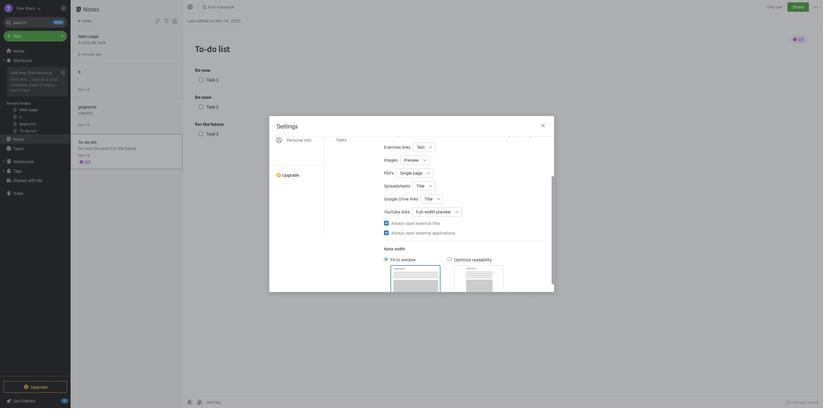 Task type: locate. For each thing, give the bounding box(es) containing it.
external up always open external applications
[[416, 221, 431, 226]]

Choose default view option for Google Drive links field
[[420, 194, 443, 204]]

tree
[[0, 46, 71, 376]]

1 horizontal spatial do
[[94, 146, 99, 151]]

width up files
[[424, 209, 435, 214]]

title button for google drive links
[[420, 194, 434, 204]]

1 external from the top
[[416, 221, 431, 226]]

expand notebooks image
[[1, 159, 6, 164]]

first notebook
[[208, 5, 234, 9]]

what are my options?
[[487, 132, 528, 137]]

text button
[[413, 142, 426, 152]]

notes up notes
[[83, 6, 99, 13]]

2 open from the top
[[405, 230, 415, 235]]

nov down e
[[78, 87, 85, 92]]

0 vertical spatial open
[[405, 221, 415, 226]]

always right always open external applications option on the left bottom
[[391, 230, 404, 235]]

do now do soon for the future
[[78, 146, 136, 151]]

14 up 0/3
[[86, 153, 90, 157]]

window
[[401, 257, 416, 262]]

1 horizontal spatial upgrade button
[[269, 164, 323, 180]]

14 up gngnsrns
[[86, 87, 90, 92]]

links
[[446, 132, 454, 137], [402, 145, 410, 150], [410, 196, 418, 201], [401, 209, 410, 214]]

0 horizontal spatial on
[[41, 77, 45, 82]]

1 horizontal spatial the
[[118, 146, 124, 151]]

1 horizontal spatial on
[[210, 18, 214, 23]]

0 vertical spatial nov 14
[[78, 87, 90, 92]]

on right edited at the top
[[210, 18, 214, 23]]

your inside group
[[19, 70, 27, 75]]

2 vertical spatial 14
[[86, 153, 90, 157]]

0 vertical spatial on
[[210, 18, 214, 23]]

upgrade inside "tab list"
[[282, 173, 299, 178]]

expand note image
[[187, 4, 194, 11]]

external
[[416, 221, 431, 226], [416, 230, 431, 235]]

your up click the ...
[[19, 70, 27, 75]]

gngnsrns
[[78, 104, 97, 109]]

0 vertical spatial 14
[[86, 87, 90, 92]]

tab list containing personal info
[[269, 79, 324, 235]]

first
[[208, 5, 216, 9]]

1 vertical spatial open
[[405, 230, 415, 235]]

0 vertical spatial notes
[[83, 6, 99, 13]]

trash link
[[0, 188, 70, 198]]

width inside button
[[424, 209, 435, 214]]

None search field
[[8, 17, 63, 28]]

you
[[776, 4, 783, 9]]

share
[[792, 4, 804, 9]]

1 vertical spatial nov 14
[[78, 122, 90, 127]]

0 vertical spatial the
[[20, 77, 26, 82]]

1 vertical spatial to
[[396, 257, 400, 262]]

1 vertical spatial title
[[424, 196, 433, 201]]

bit
[[91, 40, 96, 45]]

recent
[[7, 101, 19, 106]]

Always open external applications checkbox
[[384, 231, 389, 235]]

page inside note list element
[[89, 34, 98, 39]]

nov
[[215, 18, 223, 23], [78, 87, 85, 92], [78, 122, 85, 127], [78, 153, 85, 157]]

main
[[78, 34, 88, 39]]

evernote
[[384, 145, 401, 150]]

0 vertical spatial always
[[391, 221, 404, 226]]

1 horizontal spatial page
[[413, 171, 422, 176]]

title inside field
[[416, 183, 424, 188]]

do
[[78, 146, 84, 151], [94, 146, 99, 151]]

0 vertical spatial upgrade button
[[269, 164, 323, 180]]

title inside choose default view option for google drive links field
[[424, 196, 433, 201]]

options?
[[512, 132, 528, 137]]

external down always open external files
[[416, 230, 431, 235]]

here
[[97, 40, 106, 45]]

expand tags image
[[1, 169, 6, 173]]

tasks inside tab
[[336, 137, 346, 142]]

google drive links
[[384, 196, 418, 201]]

settings
[[277, 123, 298, 130]]

group
[[0, 65, 70, 137]]

what
[[487, 132, 497, 137]]

1 vertical spatial the
[[118, 146, 124, 151]]

external for files
[[416, 221, 431, 226]]

the left ...
[[20, 77, 26, 82]]

1 horizontal spatial width
[[424, 209, 435, 214]]

...
[[27, 77, 31, 82]]

page right single
[[413, 171, 422, 176]]

1 vertical spatial title button
[[420, 194, 434, 204]]

and
[[455, 132, 462, 137]]

page inside button
[[413, 171, 422, 176]]

on left a
[[41, 77, 45, 82]]

title for google drive links
[[424, 196, 433, 201]]

0 horizontal spatial width
[[394, 246, 405, 251]]

upgrade button
[[269, 164, 323, 180], [4, 381, 67, 393]]

home
[[13, 48, 24, 53]]

notes inside note list element
[[83, 6, 99, 13]]

nov 14 up 0/3
[[78, 153, 90, 157]]

future
[[125, 146, 136, 151]]

1 vertical spatial notes
[[20, 101, 31, 106]]

tasks
[[336, 137, 346, 142], [13, 146, 24, 151]]

personal info
[[287, 138, 311, 143]]

images
[[384, 158, 398, 163]]

3 nov 14 from the top
[[78, 153, 90, 157]]

on inside note window element
[[210, 18, 214, 23]]

1 vertical spatial your
[[399, 132, 406, 137]]

Choose default view option for Spreadsheets field
[[412, 181, 435, 191]]

links left text button
[[402, 145, 410, 150]]

do down to- on the left
[[78, 146, 84, 151]]

1 vertical spatial on
[[41, 77, 45, 82]]

text
[[417, 145, 425, 150]]

click the ...
[[11, 77, 31, 82]]

1 vertical spatial width
[[394, 246, 405, 251]]

0 vertical spatial external
[[416, 221, 431, 226]]

title button down "choose default view option for pdfs" field
[[412, 181, 426, 191]]

tasks tab
[[331, 135, 374, 145]]

2 always from the top
[[391, 230, 404, 235]]

title down "choose default view option for pdfs" field
[[416, 183, 424, 188]]

0 horizontal spatial tasks
[[13, 146, 24, 151]]

only you
[[767, 4, 783, 9]]

preview button
[[400, 155, 420, 165]]

0 vertical spatial your
[[19, 70, 27, 75]]

tab list
[[269, 79, 324, 235]]

to
[[52, 82, 55, 87], [396, 257, 400, 262]]

to inside icon on a note, notebook, stack or tag to add it here.
[[52, 82, 55, 87]]

0 horizontal spatial your
[[19, 70, 27, 75]]

add your first shortcut
[[11, 70, 52, 75]]

applications
[[432, 230, 455, 235]]

nov left 14,
[[215, 18, 223, 23]]

width right note
[[394, 246, 405, 251]]

0 vertical spatial upgrade
[[282, 173, 299, 178]]

optimize
[[454, 257, 471, 262]]

the right for
[[118, 146, 124, 151]]

1 horizontal spatial tasks
[[336, 137, 346, 142]]

here.
[[22, 88, 31, 92]]

1 vertical spatial external
[[416, 230, 431, 235]]

1 horizontal spatial to
[[396, 257, 400, 262]]

0 horizontal spatial to
[[52, 82, 55, 87]]

2 vertical spatial notes
[[13, 137, 24, 142]]

1 horizontal spatial your
[[399, 132, 406, 137]]

all changes saved
[[786, 400, 818, 405]]

1 always from the top
[[391, 221, 404, 226]]

youtube
[[384, 209, 400, 214]]

1 vertical spatial always
[[391, 230, 404, 235]]

width for full-
[[424, 209, 435, 214]]

1 vertical spatial upgrade
[[30, 384, 48, 389]]

1 vertical spatial 14
[[86, 122, 90, 127]]

0 vertical spatial title button
[[412, 181, 426, 191]]

open down always open external files
[[405, 230, 415, 235]]

page up bit
[[89, 34, 98, 39]]

always open external files
[[391, 221, 440, 226]]

option group
[[384, 257, 504, 294]]

open up always open external applications
[[405, 221, 415, 226]]

group containing add your first shortcut
[[0, 65, 70, 137]]

do down "list"
[[94, 146, 99, 151]]

0 horizontal spatial page
[[89, 34, 98, 39]]

group inside tree
[[0, 65, 70, 137]]

1 vertical spatial tasks
[[13, 146, 24, 151]]

1 horizontal spatial upgrade
[[282, 173, 299, 178]]

all
[[786, 400, 791, 405]]

Note Editor text field
[[183, 28, 823, 396]]

nov 14 down sfgnsfd
[[78, 122, 90, 127]]

nov inside note window element
[[215, 18, 223, 23]]

nov up 0/3
[[78, 153, 85, 157]]

always for always open external applications
[[391, 230, 404, 235]]

your
[[19, 70, 27, 75], [399, 132, 406, 137]]

0 vertical spatial title
[[416, 183, 424, 188]]

Choose default view option for Evernote links field
[[413, 142, 435, 152]]

notes right recent
[[20, 101, 31, 106]]

Always open external files checkbox
[[384, 221, 389, 226]]

title
[[416, 183, 424, 188], [424, 196, 433, 201]]

default
[[407, 132, 420, 137]]

0 vertical spatial width
[[424, 209, 435, 214]]

shared
[[13, 178, 26, 183]]

notebook
[[217, 5, 234, 9]]

title up full-width preview button
[[424, 196, 433, 201]]

spreadsheets
[[384, 183, 410, 188]]

1 open from the top
[[405, 221, 415, 226]]

0 horizontal spatial upgrade
[[30, 384, 48, 389]]

upgrade
[[282, 173, 299, 178], [30, 384, 48, 389]]

last edited on nov 14, 2023
[[187, 18, 241, 23]]

links down the drive
[[401, 209, 410, 214]]

your left default
[[399, 132, 406, 137]]

saved
[[808, 400, 818, 405]]

readability
[[472, 257, 492, 262]]

0 vertical spatial page
[[89, 34, 98, 39]]

files
[[432, 221, 440, 226]]

notes up tasks button
[[13, 137, 24, 142]]

14 down sfgnsfd
[[86, 122, 90, 127]]

0 horizontal spatial do
[[78, 146, 84, 151]]

always right always open external files checkbox
[[391, 221, 404, 226]]

stack
[[30, 82, 39, 87]]

1 vertical spatial page
[[413, 171, 422, 176]]

1 nov 14 from the top
[[78, 87, 90, 92]]

tag
[[45, 82, 51, 87]]

to right fit
[[396, 257, 400, 262]]

to down note,
[[52, 82, 55, 87]]

nov 14 up gngnsrns
[[78, 87, 90, 92]]

youtube links
[[384, 209, 410, 214]]

upgrade for the leftmost the upgrade popup button
[[30, 384, 48, 389]]

0 vertical spatial to
[[52, 82, 55, 87]]

e
[[78, 69, 81, 74]]

2 vertical spatial nov 14
[[78, 153, 90, 157]]

notes link
[[0, 134, 70, 144]]

title button down title field
[[420, 194, 434, 204]]

the inside note list element
[[118, 146, 124, 151]]

new
[[438, 132, 445, 137]]

1 vertical spatial upgrade button
[[4, 381, 67, 393]]

0 vertical spatial tasks
[[336, 137, 346, 142]]

notes
[[83, 6, 99, 13], [20, 101, 31, 106], [13, 137, 24, 142]]

full-width preview button
[[412, 207, 452, 217]]

2 external from the top
[[416, 230, 431, 235]]



Task type: vqa. For each thing, say whether or not it's contained in the screenshot.


Task type: describe. For each thing, give the bounding box(es) containing it.
sfgnsfd
[[78, 110, 92, 115]]

to-do list
[[78, 140, 97, 145]]

recent notes
[[7, 101, 31, 106]]

to inside option group
[[396, 257, 400, 262]]

google
[[384, 196, 397, 201]]

drive
[[399, 196, 408, 201]]

upgrade for the upgrade popup button inside the "tab list"
[[282, 173, 299, 178]]

open for always open external files
[[405, 221, 415, 226]]

note window element
[[183, 0, 823, 408]]

external for applications
[[416, 230, 431, 235]]

a little bit here
[[78, 40, 106, 45]]

2 nov 14 from the top
[[78, 122, 90, 127]]

3 14 from the top
[[86, 153, 90, 157]]

add
[[11, 70, 18, 75]]

2 14 from the top
[[86, 122, 90, 127]]

icon on a note, notebook, stack or tag to add it here.
[[11, 77, 58, 92]]

notebooks link
[[0, 157, 70, 166]]

close image
[[539, 122, 547, 129]]

page for single page
[[413, 171, 422, 176]]

choose
[[384, 132, 397, 137]]

your for first
[[19, 70, 27, 75]]

title for spreadsheets
[[416, 183, 424, 188]]

shared with me
[[13, 178, 42, 183]]

main page
[[78, 34, 98, 39]]

home link
[[0, 46, 71, 56]]

14,
[[224, 18, 230, 23]]

evernote links
[[384, 145, 410, 150]]

pdfs
[[384, 171, 394, 176]]

Search text field
[[8, 17, 63, 28]]

choose your default views for new links and attachments.
[[384, 132, 486, 137]]

click
[[11, 77, 19, 82]]

option group containing fit to window
[[384, 257, 504, 294]]

title button for spreadsheets
[[412, 181, 426, 191]]

on inside icon on a note, notebook, stack or tag to add it here.
[[41, 77, 45, 82]]

2 do from the left
[[94, 146, 99, 151]]

page for main page
[[89, 34, 98, 39]]

links left and
[[446, 132, 454, 137]]

list
[[91, 140, 97, 145]]

info
[[304, 138, 311, 143]]

add
[[11, 88, 17, 92]]

edited
[[196, 18, 208, 23]]

are
[[498, 132, 504, 137]]

optimize readability
[[454, 257, 492, 262]]

me
[[37, 178, 42, 183]]

upgrade button inside "tab list"
[[269, 164, 323, 180]]

share button
[[787, 2, 809, 12]]

single page button
[[396, 168, 424, 178]]

links right the drive
[[410, 196, 418, 201]]

first
[[28, 70, 35, 75]]

first notebook button
[[201, 3, 236, 11]]

with
[[27, 178, 35, 183]]

note width
[[384, 246, 405, 251]]

notebooks
[[13, 159, 34, 164]]

or
[[40, 82, 44, 87]]

tasks button
[[0, 144, 70, 153]]

1 do from the left
[[78, 146, 84, 151]]

your for default
[[399, 132, 406, 137]]

fit to window
[[390, 257, 416, 262]]

Choose default view option for Images field
[[400, 155, 430, 165]]

0 horizontal spatial upgrade button
[[4, 381, 67, 393]]

last
[[187, 18, 195, 23]]

open for always open external applications
[[405, 230, 415, 235]]

always for always open external files
[[391, 221, 404, 226]]

a
[[78, 40, 81, 45]]

shortcut
[[36, 70, 52, 75]]

preview
[[436, 209, 451, 214]]

shared with me link
[[0, 176, 70, 185]]

4 notes
[[78, 18, 92, 23]]

note list element
[[71, 0, 183, 408]]

0/3
[[85, 160, 90, 164]]

fit
[[390, 257, 395, 262]]

it
[[18, 88, 21, 92]]

Choose default view option for PDFs field
[[396, 168, 433, 178]]

Fit to window radio
[[384, 257, 388, 261]]

note
[[384, 246, 393, 251]]

note,
[[49, 77, 58, 82]]

do
[[85, 140, 90, 145]]

1 14 from the top
[[86, 87, 90, 92]]

now
[[85, 146, 92, 151]]

for
[[432, 132, 437, 137]]

Choose default view option for YouTube links field
[[412, 207, 462, 217]]

notebook,
[[11, 82, 28, 87]]

width for note
[[394, 246, 405, 251]]

tags button
[[0, 166, 70, 176]]

views
[[421, 132, 431, 137]]

tree containing home
[[0, 46, 71, 376]]

preview
[[404, 158, 419, 163]]

single page
[[400, 171, 422, 176]]

a
[[46, 77, 48, 82]]

add tag image
[[196, 399, 203, 406]]

tasks inside button
[[13, 146, 24, 151]]

single
[[400, 171, 412, 176]]

8 minutes ago
[[78, 52, 102, 56]]

always open external applications
[[391, 230, 455, 235]]

0 horizontal spatial the
[[20, 77, 26, 82]]

new
[[13, 34, 21, 39]]

trash
[[13, 191, 23, 196]]

full-
[[416, 209, 424, 214]]

new button
[[4, 31, 67, 41]]

personal
[[287, 138, 303, 143]]

add a reminder image
[[186, 399, 193, 406]]

Optimize readability radio
[[447, 257, 452, 261]]

settings image
[[60, 5, 67, 12]]

icon
[[32, 77, 40, 82]]

shortcuts button
[[0, 56, 70, 65]]

nov down sfgnsfd
[[78, 122, 85, 127]]

ago
[[96, 52, 102, 56]]

notes
[[81, 18, 92, 23]]



